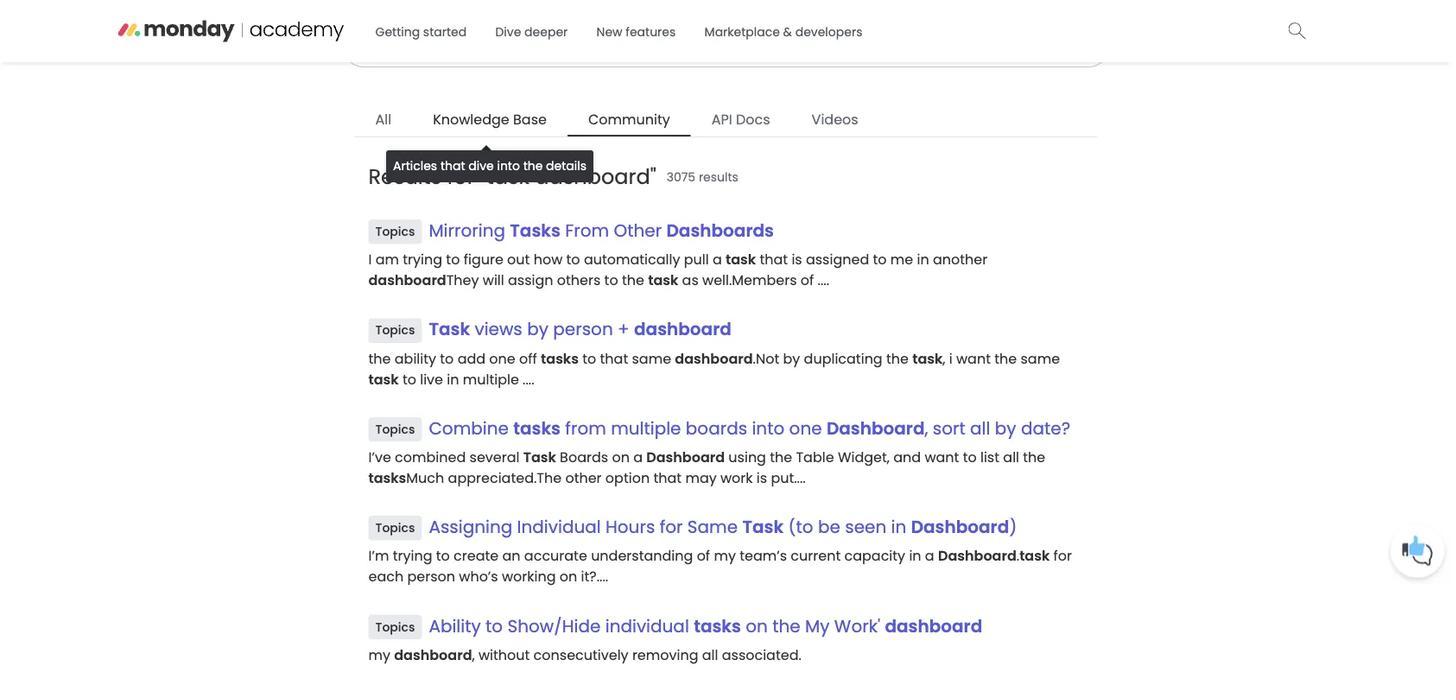 Task type: describe. For each thing, give the bounding box(es) containing it.
how
[[534, 250, 563, 269]]

that inside i've combined several task boards on a dashboard using the table widget, and want to list all the tasks much appreciated.the other option that may work is put....
[[654, 468, 682, 488]]

2 same from the left
[[1021, 349, 1061, 368]]

tasks inside i've combined several task boards on a dashboard using the table widget, and want to list all the tasks much appreciated.the other option that may work is put....
[[369, 468, 407, 488]]

an
[[503, 546, 521, 566]]

new
[[597, 24, 623, 41]]

getting started
[[376, 24, 467, 41]]

ability to show/hide individual tasks on the my work' dashboard
[[429, 614, 983, 638]]

on for a
[[612, 447, 630, 467]]

api
[[712, 109, 733, 129]]

assigning
[[429, 515, 513, 539]]

docs
[[736, 109, 771, 129]]

several
[[470, 447, 520, 467]]

dive
[[496, 24, 522, 41]]

another
[[933, 250, 988, 269]]

1 horizontal spatial all
[[971, 416, 991, 440]]

topics for combine
[[376, 421, 415, 438]]

results for " task dashboard "
[[369, 162, 657, 191]]

1 vertical spatial trying
[[393, 546, 433, 566]]

mirroring
[[429, 218, 506, 243]]

dashboard right work'
[[885, 614, 983, 638]]

accurate
[[525, 546, 588, 566]]

create
[[454, 546, 499, 566]]

1 horizontal spatial one
[[790, 416, 823, 440]]

to left create
[[436, 546, 450, 566]]

hours
[[606, 515, 655, 539]]

using
[[729, 447, 767, 467]]

table
[[796, 447, 835, 467]]

getting
[[376, 24, 420, 41]]

from
[[566, 416, 607, 440]]

1 same from the left
[[632, 349, 672, 368]]

0 horizontal spatial of
[[697, 546, 711, 566]]

seen
[[846, 515, 887, 539]]

task inside i've combined several task boards on a dashboard using the table widget, and want to list all the tasks much appreciated.the other option that may work is put....
[[524, 447, 557, 467]]

it?....
[[581, 567, 609, 587]]

community
[[589, 109, 670, 129]]

topics for mirroring
[[376, 223, 415, 240]]

my
[[806, 614, 830, 638]]

that inside the ability to add one off tasks to that same dashboard .not by duplicating the task , i want the same task to live in multiple ....
[[600, 349, 629, 368]]

am
[[376, 250, 399, 269]]

results
[[699, 169, 739, 186]]

will
[[483, 270, 505, 290]]

the left details
[[523, 158, 543, 175]]

add
[[458, 349, 486, 368]]

1 horizontal spatial person
[[553, 317, 613, 341]]

off
[[519, 349, 537, 368]]

one inside the ability to add one off tasks to that same dashboard .not by duplicating the task , i want the same task to live in multiple ....
[[490, 349, 516, 368]]

i
[[950, 349, 953, 368]]

to up they
[[446, 250, 460, 269]]

person inside for each person who's working on it?....
[[408, 567, 456, 587]]

option
[[606, 468, 650, 488]]

marketplace & developers
[[705, 24, 863, 41]]

2 vertical spatial ,
[[472, 645, 475, 665]]

dive deeper link
[[485, 17, 578, 48]]

search logo image
[[1289, 22, 1307, 39]]

ability
[[395, 349, 437, 368]]

task views by person + dashboard
[[429, 317, 732, 341]]

that inside i am trying to figure out how to automatically pull a task that is assigned to me in another dashboard they will assign others to the task as well.members of ....
[[760, 250, 788, 269]]

tasks inside the ability to add one off tasks to that same dashboard .not by duplicating the task , i want the same task to live in multiple ....
[[541, 349, 579, 368]]

for each person who's working on it?....
[[369, 546, 1073, 587]]

tasks up associated.
[[694, 614, 742, 638]]

associated.
[[722, 645, 802, 665]]

want inside the ability to add one off tasks to that same dashboard .not by duplicating the task , i want the same task to live in multiple ....
[[957, 349, 991, 368]]

to inside i've combined several task boards on a dashboard using the table widget, and want to list all the tasks much appreciated.the other option that may work is put....
[[963, 447, 977, 467]]

dashboard inside i am trying to figure out how to automatically pull a task that is assigned to me in another dashboard they will assign others to the task as well.members of ....
[[369, 270, 447, 290]]

i've
[[369, 447, 391, 467]]

.... inside i am trying to figure out how to automatically pull a task that is assigned to me in another dashboard they will assign others to the task as well.members of ....
[[818, 270, 830, 290]]

to left add
[[440, 349, 454, 368]]

well.members
[[703, 270, 797, 290]]

dashboards
[[667, 218, 774, 243]]

sort
[[933, 416, 966, 440]]

2 vertical spatial task
[[743, 515, 784, 539]]

knowledge base
[[433, 109, 547, 129]]

show/hide
[[508, 614, 601, 638]]

put....
[[771, 468, 806, 488]]

by inside the ability to add one off tasks to that same dashboard .not by duplicating the task , i want the same task to live in multiple ....
[[784, 349, 801, 368]]

)
[[1010, 515, 1018, 539]]

the left the ability
[[369, 349, 391, 368]]

api docs
[[712, 109, 771, 129]]

figure
[[464, 250, 504, 269]]

to down the ability
[[403, 369, 417, 389]]

others
[[557, 270, 601, 290]]

new features link
[[587, 17, 687, 48]]

assign
[[508, 270, 554, 290]]

is inside i am trying to figure out how to automatically pull a task that is assigned to me in another dashboard they will assign others to the task as well.members of ....
[[792, 250, 803, 269]]

to up without
[[486, 614, 503, 638]]

deeper
[[525, 24, 568, 41]]

pull
[[684, 250, 709, 269]]

assigning individual hours for same task (to be seen in dashboard )
[[429, 515, 1018, 539]]

to left me
[[873, 250, 887, 269]]

is inside i've combined several task boards on a dashboard using the table widget, and want to list all the tasks much appreciated.the other option that may work is put....
[[757, 468, 768, 488]]

1 " from the left
[[481, 162, 487, 191]]

combined
[[395, 447, 466, 467]]

tasks
[[510, 218, 561, 243]]

developers
[[796, 24, 863, 41]]

tasks left from
[[514, 416, 561, 440]]

.not
[[753, 349, 780, 368]]

.... inside the ability to add one off tasks to that same dashboard .not by duplicating the task , i want the same task to live in multiple ....
[[523, 369, 535, 389]]

dashboard up widget,
[[827, 416, 925, 440]]

of inside i am trying to figure out how to automatically pull a task that is assigned to me in another dashboard they will assign others to the task as well.members of ....
[[801, 270, 814, 290]]

for inside for each person who's working on it?....
[[1054, 546, 1073, 566]]

getting started link
[[365, 17, 477, 48]]

dashboard inside the ability to add one off tasks to that same dashboard .not by duplicating the task , i want the same task to live in multiple ....
[[675, 349, 753, 368]]

capacity
[[845, 546, 906, 566]]

duplicating
[[804, 349, 883, 368]]

i am trying to figure out how to automatically pull a task that is assigned to me in another dashboard they will assign others to the task as well.members of ....
[[369, 250, 988, 290]]

that left dive
[[441, 158, 465, 175]]

widget,
[[838, 447, 890, 467]]

(to
[[789, 515, 814, 539]]



Task type: vqa. For each thing, say whether or not it's contained in the screenshot.
leftmost CRM
no



Task type: locate. For each thing, give the bounding box(es) containing it.
.... down "assigned" at the right top
[[818, 270, 830, 290]]

on up "option"
[[612, 447, 630, 467]]

1 vertical spatial all
[[1004, 447, 1020, 467]]

ability
[[429, 614, 481, 638]]

2 topics from the top
[[376, 322, 415, 339]]

other
[[614, 218, 662, 243]]

.... down off
[[523, 369, 535, 389]]

live
[[420, 369, 443, 389]]

2 vertical spatial by
[[996, 416, 1017, 440]]

on for the
[[746, 614, 768, 638]]

dashboard up may
[[647, 447, 725, 467]]

1 vertical spatial ,
[[925, 416, 929, 440]]

of down "same"
[[697, 546, 711, 566]]

other
[[566, 468, 602, 488]]

for right hours
[[660, 515, 683, 539]]

5 topics from the top
[[376, 619, 415, 636]]

current
[[791, 546, 841, 566]]

multiple
[[463, 369, 519, 389], [611, 416, 682, 440]]

assigned
[[806, 250, 870, 269]]

2 vertical spatial all
[[702, 645, 719, 665]]

results
[[369, 162, 442, 191]]

person left +
[[553, 317, 613, 341]]

without
[[479, 645, 530, 665]]

1 vertical spatial of
[[697, 546, 711, 566]]

4 topics from the top
[[376, 520, 415, 537]]

2 horizontal spatial task
[[743, 515, 784, 539]]

1 horizontal spatial a
[[713, 250, 722, 269]]

all inside i've combined several task boards on a dashboard using the table widget, and want to list all the tasks much appreciated.the other option that may work is put....
[[1004, 447, 1020, 467]]

0 vertical spatial my
[[714, 546, 736, 566]]

0 vertical spatial a
[[713, 250, 722, 269]]

dashboard down ability
[[394, 645, 472, 665]]

that up well.members
[[760, 250, 788, 269]]

person right the each
[[408, 567, 456, 587]]

topics down the each
[[376, 619, 415, 636]]

for right articles
[[447, 162, 475, 191]]

dashboard down am
[[369, 270, 447, 290]]

dashboard up from
[[535, 162, 651, 191]]

3075 results
[[667, 169, 739, 186]]

1 vertical spatial ....
[[523, 369, 535, 389]]

all right list
[[1004, 447, 1020, 467]]

trying inside i am trying to figure out how to automatically pull a task that is assigned to me in another dashboard they will assign others to the task as well.members of ....
[[403, 250, 443, 269]]

0 horizontal spatial multiple
[[463, 369, 519, 389]]

1 horizontal spatial of
[[801, 270, 814, 290]]

of
[[801, 270, 814, 290], [697, 546, 711, 566]]

topics up the ability
[[376, 322, 415, 339]]

3075
[[667, 169, 696, 186]]

on inside for each person who's working on it?....
[[560, 567, 578, 587]]

1 horizontal spatial multiple
[[611, 416, 682, 440]]

articles that dive into the details
[[393, 158, 587, 175]]

that
[[441, 158, 465, 175], [760, 250, 788, 269], [600, 349, 629, 368], [654, 468, 682, 488]]

task up team's
[[743, 515, 784, 539]]

0 horizontal spatial ....
[[523, 369, 535, 389]]

is right work
[[757, 468, 768, 488]]

knowledge
[[433, 109, 510, 129]]

of down "assigned" at the right top
[[801, 270, 814, 290]]

that left may
[[654, 468, 682, 488]]

same up date?
[[1021, 349, 1061, 368]]

a right pull
[[713, 250, 722, 269]]

1 vertical spatial for
[[660, 515, 683, 539]]

my down the each
[[369, 645, 391, 665]]

a
[[713, 250, 722, 269], [634, 447, 643, 467], [926, 546, 935, 566]]

in
[[917, 250, 930, 269], [447, 369, 459, 389], [892, 515, 907, 539], [910, 546, 922, 566]]

i'm
[[369, 546, 389, 566]]

0 horizontal spatial by
[[527, 317, 549, 341]]

and
[[894, 447, 922, 467]]

same
[[688, 515, 738, 539]]

i've combined several task boards on a dashboard using the table widget, and want to list all the tasks much appreciated.the other option that may work is put....
[[369, 447, 1046, 488]]

2 vertical spatial on
[[746, 614, 768, 638]]

tasks down 'i've'
[[369, 468, 407, 488]]

articles
[[393, 158, 438, 175]]

in right "seen"
[[892, 515, 907, 539]]

same down task views by person + dashboard
[[632, 349, 672, 368]]

1 horizontal spatial "
[[651, 162, 657, 191]]

"
[[481, 162, 487, 191], [651, 162, 657, 191]]

1 horizontal spatial on
[[612, 447, 630, 467]]

1 vertical spatial on
[[560, 567, 578, 587]]

the right the i
[[995, 349, 1018, 368]]

multiple inside the ability to add one off tasks to that same dashboard .not by duplicating the task , i want the same task to live in multiple ....
[[463, 369, 519, 389]]

the down date?
[[1024, 447, 1046, 467]]

topics up i'm
[[376, 520, 415, 537]]

that down +
[[600, 349, 629, 368]]

marketplace
[[705, 24, 780, 41]]

dashboard
[[535, 162, 651, 191], [369, 270, 447, 290], [634, 317, 732, 341], [675, 349, 753, 368], [885, 614, 983, 638], [394, 645, 472, 665]]

one up table
[[790, 416, 823, 440]]

2 horizontal spatial ,
[[943, 349, 946, 368]]

, left sort
[[925, 416, 929, 440]]

by right .not
[[784, 349, 801, 368]]

topics up am
[[376, 223, 415, 240]]

work'
[[835, 614, 881, 638]]

in inside the ability to add one off tasks to that same dashboard .not by duplicating the task , i want the same task to live in multiple ....
[[447, 369, 459, 389]]

0 vertical spatial is
[[792, 250, 803, 269]]

to down task views by person + dashboard
[[583, 349, 597, 368]]

to left list
[[963, 447, 977, 467]]

to down automatically
[[605, 270, 619, 290]]

0 horizontal spatial is
[[757, 468, 768, 488]]

the up put....
[[770, 447, 793, 467]]

removing
[[633, 645, 699, 665]]

0 vertical spatial multiple
[[463, 369, 519, 389]]

1 vertical spatial my
[[369, 645, 391, 665]]

in right live
[[447, 369, 459, 389]]

combine
[[429, 416, 509, 440]]

all up list
[[971, 416, 991, 440]]

0 horizontal spatial ,
[[472, 645, 475, 665]]

multiple up "option"
[[611, 416, 682, 440]]

dashboard down list
[[912, 515, 1010, 539]]

individual
[[517, 515, 601, 539]]

trying up the each
[[393, 546, 433, 566]]

multiple down add
[[463, 369, 519, 389]]

want down sort
[[925, 447, 960, 467]]

want inside i've combined several task boards on a dashboard using the table widget, and want to list all the tasks much appreciated.the other option that may work is put....
[[925, 447, 960, 467]]

0 horizontal spatial one
[[490, 349, 516, 368]]

be
[[819, 515, 841, 539]]

,
[[943, 349, 946, 368], [925, 416, 929, 440], [472, 645, 475, 665]]

0 vertical spatial one
[[490, 349, 516, 368]]

2 horizontal spatial a
[[926, 546, 935, 566]]

i
[[369, 250, 372, 269]]

task up add
[[429, 317, 470, 341]]

the inside i am trying to figure out how to automatically pull a task that is assigned to me in another dashboard they will assign others to the task as well.members of ....
[[622, 270, 645, 290]]

a inside i am trying to figure out how to automatically pull a task that is assigned to me in another dashboard they will assign others to the task as well.members of ....
[[713, 250, 722, 269]]

1 horizontal spatial ,
[[925, 416, 929, 440]]

1 horizontal spatial my
[[714, 546, 736, 566]]

dashboard down as
[[634, 317, 732, 341]]

may
[[686, 468, 717, 488]]

in inside i am trying to figure out how to automatically pull a task that is assigned to me in another dashboard they will assign others to the task as well.members of ....
[[917, 250, 930, 269]]

on up associated.
[[746, 614, 768, 638]]

into up using
[[752, 416, 785, 440]]

topics up 'i've'
[[376, 421, 415, 438]]

, left the i
[[943, 349, 946, 368]]

0 vertical spatial of
[[801, 270, 814, 290]]

views
[[475, 317, 523, 341]]

trying
[[403, 250, 443, 269], [393, 546, 433, 566]]

combine tasks from multiple boards into one dashboard , sort all by date?
[[429, 416, 1071, 440]]

the left the i
[[887, 349, 909, 368]]

0 vertical spatial task
[[429, 317, 470, 341]]

one left off
[[490, 349, 516, 368]]

0 vertical spatial ....
[[818, 270, 830, 290]]

to
[[446, 250, 460, 269], [567, 250, 581, 269], [873, 250, 887, 269], [605, 270, 619, 290], [440, 349, 454, 368], [583, 349, 597, 368], [403, 369, 417, 389], [963, 447, 977, 467], [436, 546, 450, 566], [486, 614, 503, 638]]

0 horizontal spatial same
[[632, 349, 672, 368]]

1 horizontal spatial task
[[524, 447, 557, 467]]

task
[[487, 162, 530, 191], [726, 250, 756, 269], [648, 270, 679, 290], [913, 349, 943, 368], [369, 369, 399, 389], [1020, 546, 1050, 566]]

out
[[507, 250, 530, 269]]

a inside i've combined several task boards on a dashboard using the table widget, and want to list all the tasks much appreciated.the other option that may work is put....
[[634, 447, 643, 467]]

team's
[[740, 546, 787, 566]]

0 vertical spatial person
[[553, 317, 613, 341]]

0 horizontal spatial for
[[447, 162, 475, 191]]

0 vertical spatial on
[[612, 447, 630, 467]]

1 horizontal spatial for
[[660, 515, 683, 539]]

want right the i
[[957, 349, 991, 368]]

each
[[369, 567, 404, 587]]

tasks right off
[[541, 349, 579, 368]]

0 horizontal spatial person
[[408, 567, 456, 587]]

task up appreciated.the
[[524, 447, 557, 467]]

into
[[497, 158, 520, 175], [752, 416, 785, 440]]

0 vertical spatial into
[[497, 158, 520, 175]]

all
[[376, 109, 392, 129]]

2 horizontal spatial all
[[1004, 447, 1020, 467]]

my
[[714, 546, 736, 566], [369, 645, 391, 665]]

0 horizontal spatial my
[[369, 645, 391, 665]]

&
[[784, 24, 793, 41]]

1 vertical spatial is
[[757, 468, 768, 488]]

0 vertical spatial for
[[447, 162, 475, 191]]

videos
[[812, 109, 859, 129]]

dashboard up the boards
[[675, 349, 753, 368]]

1 vertical spatial want
[[925, 447, 960, 467]]

2 horizontal spatial for
[[1054, 546, 1073, 566]]

0 horizontal spatial task
[[429, 317, 470, 341]]

person
[[553, 317, 613, 341], [408, 567, 456, 587]]

in right me
[[917, 250, 930, 269]]

1 horizontal spatial same
[[1021, 349, 1061, 368]]

to up the others
[[567, 250, 581, 269]]

" up the mirroring
[[481, 162, 487, 191]]

0 vertical spatial by
[[527, 317, 549, 341]]

topics for ability to show/hide individual
[[376, 619, 415, 636]]

in right capacity
[[910, 546, 922, 566]]

1 vertical spatial into
[[752, 416, 785, 440]]

+
[[618, 317, 630, 341]]

dashboard down ")"
[[939, 546, 1017, 566]]

on down accurate at the bottom of the page
[[560, 567, 578, 587]]

1 topics from the top
[[376, 223, 415, 240]]

" left "3075"
[[651, 162, 657, 191]]

2 vertical spatial a
[[926, 546, 935, 566]]

on inside i've combined several task boards on a dashboard using the table widget, and want to list all the tasks much appreciated.the other option that may work is put....
[[612, 447, 630, 467]]

0 vertical spatial all
[[971, 416, 991, 440]]

date?
[[1022, 416, 1071, 440]]

topics for assigning individual hours for same
[[376, 520, 415, 537]]

by up list
[[996, 416, 1017, 440]]

2 vertical spatial for
[[1054, 546, 1073, 566]]

1 horizontal spatial ....
[[818, 270, 830, 290]]

automatically
[[584, 250, 681, 269]]

0 vertical spatial ,
[[943, 349, 946, 368]]

0 horizontal spatial "
[[481, 162, 487, 191]]

tasks
[[541, 349, 579, 368], [514, 416, 561, 440], [369, 468, 407, 488], [694, 614, 742, 638]]

1 vertical spatial task
[[524, 447, 557, 467]]

boards
[[686, 416, 748, 440]]

is left "assigned" at the right top
[[792, 250, 803, 269]]

a right capacity
[[926, 546, 935, 566]]

the
[[523, 158, 543, 175], [622, 270, 645, 290], [369, 349, 391, 368], [887, 349, 909, 368], [995, 349, 1018, 368], [770, 447, 793, 467], [1024, 447, 1046, 467], [773, 614, 801, 638]]

1 vertical spatial a
[[634, 447, 643, 467]]

, inside the ability to add one off tasks to that same dashboard .not by duplicating the task , i want the same task to live in multiple ....
[[943, 349, 946, 368]]

academy logo image
[[117, 14, 361, 43]]

appreciated.the
[[448, 468, 562, 488]]

consecutively
[[534, 645, 629, 665]]

2 horizontal spatial by
[[996, 416, 1017, 440]]

1 vertical spatial by
[[784, 349, 801, 368]]

from
[[565, 218, 610, 243]]

my down assigning individual hours for same task (to be seen in dashboard )
[[714, 546, 736, 566]]

1 vertical spatial one
[[790, 416, 823, 440]]

much
[[407, 468, 445, 488]]

3 topics from the top
[[376, 421, 415, 438]]

0 horizontal spatial on
[[560, 567, 578, 587]]

dashboard inside i've combined several task boards on a dashboard using the table widget, and want to list all the tasks much appreciated.the other option that may work is put....
[[647, 447, 725, 467]]

started
[[423, 24, 467, 41]]

0 vertical spatial trying
[[403, 250, 443, 269]]

, left without
[[472, 645, 475, 665]]

who's
[[459, 567, 498, 587]]

on for it?....
[[560, 567, 578, 587]]

0 horizontal spatial a
[[634, 447, 643, 467]]

for right the .
[[1054, 546, 1073, 566]]

2 horizontal spatial on
[[746, 614, 768, 638]]

2 " from the left
[[651, 162, 657, 191]]

trying right am
[[403, 250, 443, 269]]

me
[[891, 250, 914, 269]]

mirroring tasks from other dashboards
[[429, 218, 774, 243]]

1 vertical spatial person
[[408, 567, 456, 587]]

understanding
[[591, 546, 694, 566]]

i'm trying to create an accurate understanding of my team's current capacity in a dashboard . task
[[369, 546, 1050, 566]]

....
[[818, 270, 830, 290], [523, 369, 535, 389]]

list
[[981, 447, 1000, 467]]

1 vertical spatial multiple
[[611, 416, 682, 440]]

1 horizontal spatial into
[[752, 416, 785, 440]]

into right dive
[[497, 158, 520, 175]]

my dashboard , without consecutively removing all associated.
[[369, 645, 802, 665]]

0 horizontal spatial into
[[497, 158, 520, 175]]

the down automatically
[[622, 270, 645, 290]]

the ability to add one off tasks to that same dashboard .not by duplicating the task , i want the same task to live in multiple ....
[[369, 349, 1061, 389]]

all down ability to show/hide individual tasks on the my work' dashboard
[[702, 645, 719, 665]]

1 horizontal spatial is
[[792, 250, 803, 269]]

a up "option"
[[634, 447, 643, 467]]

0 horizontal spatial all
[[702, 645, 719, 665]]

marketplace & developers link
[[695, 17, 873, 48]]

by up off
[[527, 317, 549, 341]]

details
[[546, 158, 587, 175]]

by
[[527, 317, 549, 341], [784, 349, 801, 368], [996, 416, 1017, 440]]

1 horizontal spatial by
[[784, 349, 801, 368]]

0 vertical spatial want
[[957, 349, 991, 368]]

the left my
[[773, 614, 801, 638]]



